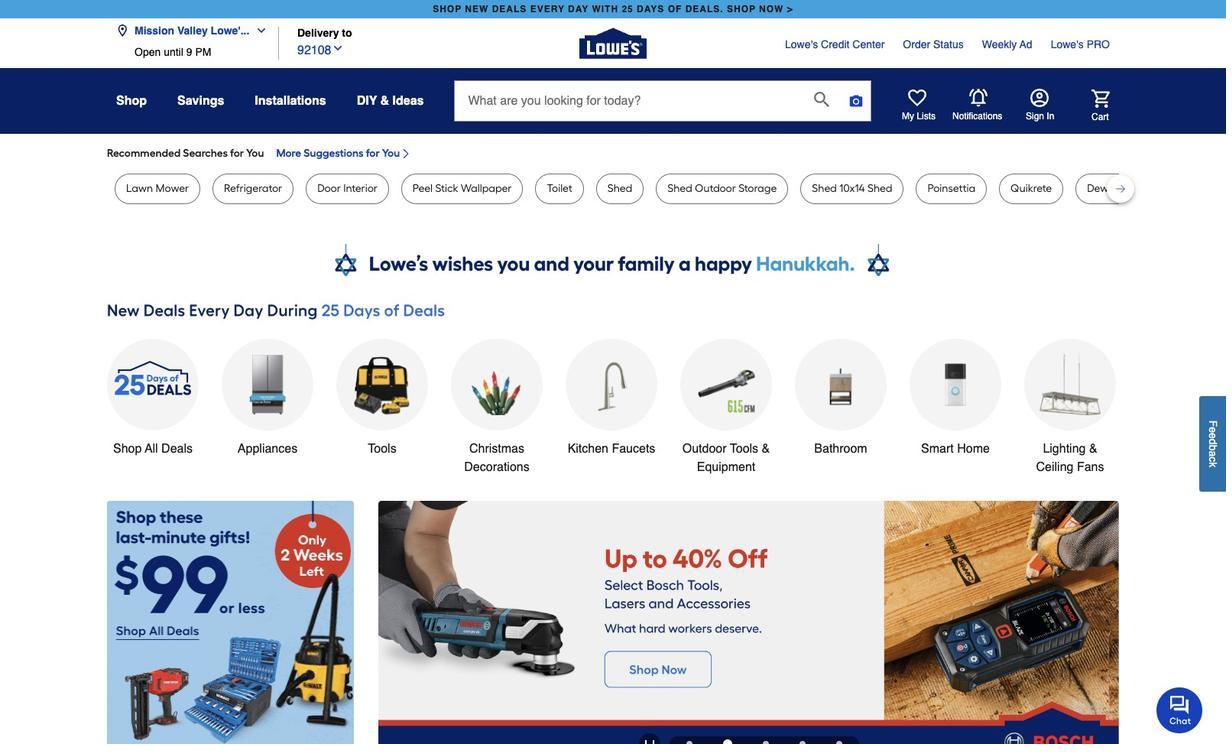 Task type: describe. For each thing, give the bounding box(es) containing it.
lighting
[[1043, 442, 1086, 456]]

shop for shop all deals
[[113, 442, 142, 456]]

appliances link
[[222, 339, 314, 458]]

appliances image
[[237, 354, 298, 415]]

recommended searches for you
[[107, 147, 264, 160]]

more suggestions for you link
[[276, 146, 412, 161]]

lighting & ceiling fans image
[[1040, 354, 1101, 415]]

lighting & ceiling fans link
[[1025, 339, 1116, 476]]

>
[[787, 4, 794, 15]]

peel
[[413, 182, 433, 195]]

lowe's pro link
[[1051, 37, 1110, 52]]

delivery to
[[297, 27, 352, 39]]

mission valley lowe'...
[[135, 24, 250, 37]]

stick
[[435, 182, 458, 195]]

recommended searches for you heading
[[107, 146, 1120, 161]]

shop all deals link
[[107, 339, 199, 458]]

every
[[530, 4, 565, 15]]

toilet
[[547, 182, 573, 195]]

christmas decorations link
[[451, 339, 543, 476]]

pro
[[1087, 38, 1110, 50]]

now
[[759, 4, 784, 15]]

bathroom link
[[795, 339, 887, 458]]

chat invite button image
[[1157, 686, 1204, 733]]

location image
[[116, 24, 128, 37]]

lighting & ceiling fans
[[1037, 442, 1105, 474]]

center
[[853, 38, 885, 50]]

lists
[[917, 111, 936, 122]]

search image
[[815, 92, 830, 107]]

my
[[902, 111, 915, 122]]

shed for shed 10x14 shed
[[812, 182, 837, 195]]

f e e d b a c k button
[[1200, 396, 1227, 492]]

f
[[1207, 420, 1220, 427]]

new
[[465, 4, 489, 15]]

shed for shed outdoor storage
[[668, 182, 693, 195]]

lowe's home improvement notification center image
[[970, 89, 988, 107]]

cart button
[[1071, 89, 1110, 123]]

storage
[[739, 182, 777, 195]]

outdoor tools & equipment link
[[681, 339, 772, 476]]

lowe's for lowe's pro
[[1051, 38, 1084, 50]]

kitchen faucets link
[[566, 339, 658, 458]]

cart
[[1092, 111, 1109, 122]]

tools image
[[352, 354, 413, 415]]

decorations
[[464, 460, 530, 474]]

shop for shop
[[116, 94, 147, 108]]

tools link
[[336, 339, 428, 458]]

smart home
[[922, 442, 990, 456]]

lowe's credit center
[[785, 38, 885, 50]]

kitchen faucets
[[568, 442, 656, 456]]

advertisement region
[[379, 501, 1120, 744]]

pm
[[195, 46, 211, 58]]

smart home link
[[910, 339, 1002, 458]]

deals
[[161, 442, 193, 456]]

savings
[[177, 94, 224, 108]]

recommended
[[107, 147, 181, 160]]

lowe's credit center link
[[785, 37, 885, 52]]

dewalt
[[1088, 182, 1122, 195]]

scroll to item #3 image
[[748, 741, 784, 744]]

weekly
[[982, 38, 1017, 50]]

ideas
[[393, 94, 424, 108]]

sign
[[1026, 111, 1045, 122]]

& for ceiling
[[1090, 442, 1098, 456]]

shop button
[[116, 87, 147, 115]]

& inside outdoor tools & equipment
[[762, 442, 770, 456]]

interior
[[343, 182, 378, 195]]

open
[[135, 46, 161, 58]]

refrigerator
[[224, 182, 282, 195]]

diy & ideas
[[357, 94, 424, 108]]

peel stick wallpaper
[[413, 182, 512, 195]]

deals.
[[686, 4, 724, 15]]

poinsettia
[[928, 182, 976, 195]]

sign in button
[[1026, 89, 1055, 122]]

installations button
[[255, 87, 326, 115]]

equipment
[[697, 460, 756, 474]]

shed 10x14 shed
[[812, 182, 893, 195]]

more
[[276, 147, 301, 160]]

deals
[[492, 4, 527, 15]]

lowe's wishes you and your family a happy hanukkah. image
[[107, 244, 1120, 282]]

you for recommended searches for you
[[246, 147, 264, 160]]

shop all deals
[[113, 442, 193, 456]]

in
[[1047, 111, 1055, 122]]

valley
[[177, 24, 208, 37]]

scroll to item #4 image
[[784, 741, 821, 744]]

lawn mower
[[126, 182, 189, 195]]

christmas decorations image
[[466, 354, 528, 415]]

shop new deals every day with 25 days of deals. shop now > link
[[430, 0, 797, 18]]

10x14
[[840, 182, 865, 195]]

to
[[342, 27, 352, 39]]

shop all deals image
[[107, 339, 199, 430]]

day
[[568, 4, 589, 15]]

open until 9 pm
[[135, 46, 211, 58]]



Task type: vqa. For each thing, say whether or not it's contained in the screenshot.
DEALS.
yes



Task type: locate. For each thing, give the bounding box(es) containing it.
door
[[317, 182, 341, 195]]

with
[[592, 4, 619, 15]]

faucets
[[612, 442, 656, 456]]

1 horizontal spatial tools
[[730, 442, 759, 456]]

tools up equipment
[[730, 442, 759, 456]]

lowe's pro
[[1051, 38, 1110, 50]]

1 horizontal spatial shop
[[727, 4, 756, 15]]

tools inside outdoor tools & equipment
[[730, 442, 759, 456]]

installations
[[255, 94, 326, 108]]

shop left now
[[727, 4, 756, 15]]

mower
[[156, 182, 189, 195]]

notifications
[[953, 111, 1003, 121]]

delivery
[[297, 27, 339, 39]]

scroll to item #5 image
[[821, 741, 858, 744]]

chevron down image inside 92108 button
[[332, 42, 344, 54]]

bathroom
[[815, 442, 868, 456]]

shop left new
[[433, 4, 462, 15]]

0 horizontal spatial lowe's
[[785, 38, 818, 50]]

4 shed from the left
[[868, 182, 893, 195]]

appliances
[[238, 442, 298, 456]]

fans
[[1077, 460, 1105, 474]]

tools down tools image on the left of page
[[368, 442, 397, 456]]

chevron down image
[[250, 24, 268, 37], [332, 42, 344, 54]]

weekly ad
[[982, 38, 1033, 50]]

0 horizontal spatial for
[[230, 147, 244, 160]]

1 vertical spatial shop
[[113, 442, 142, 456]]

mission valley lowe'... button
[[116, 15, 274, 46]]

you left more
[[246, 147, 264, 160]]

0 horizontal spatial &
[[380, 94, 389, 108]]

3 shed from the left
[[812, 182, 837, 195]]

bathroom image
[[811, 354, 872, 415]]

1 horizontal spatial chevron down image
[[332, 42, 344, 54]]

lowe's for lowe's credit center
[[785, 38, 818, 50]]

of
[[668, 4, 682, 15]]

for for suggestions
[[366, 147, 380, 160]]

outdoor
[[695, 182, 736, 195]]

0 horizontal spatial chevron down image
[[250, 24, 268, 37]]

scroll to item #2 image
[[708, 739, 748, 744]]

outdoor tools & equipment image
[[696, 354, 757, 415]]

ceiling
[[1037, 460, 1074, 474]]

chevron down image inside mission valley lowe'... button
[[250, 24, 268, 37]]

1 e from the top
[[1207, 427, 1220, 433]]

outdoor
[[683, 442, 727, 456]]

0 vertical spatial shop
[[116, 94, 147, 108]]

scroll to item #1 image
[[671, 741, 708, 744]]

0 horizontal spatial shop
[[433, 4, 462, 15]]

25
[[622, 4, 634, 15]]

f e e d b a c k
[[1207, 420, 1220, 467]]

arrow left image
[[392, 635, 407, 650]]

1 horizontal spatial &
[[762, 442, 770, 456]]

92108 button
[[297, 39, 344, 59]]

christmas
[[470, 442, 525, 456]]

lowe'...
[[211, 24, 250, 37]]

weekly ad link
[[982, 37, 1033, 52]]

lowe's left pro
[[1051, 38, 1084, 50]]

2 shed from the left
[[668, 182, 693, 195]]

lowe's
[[785, 38, 818, 50], [1051, 38, 1084, 50]]

mission
[[135, 24, 174, 37]]

lowe's home improvement logo image
[[580, 10, 647, 77]]

christmas decorations
[[464, 442, 530, 474]]

2 horizontal spatial &
[[1090, 442, 1098, 456]]

lowe's home improvement lists image
[[908, 89, 927, 107]]

2 tools from the left
[[730, 442, 759, 456]]

e up b
[[1207, 433, 1220, 439]]

shop down open
[[116, 94, 147, 108]]

shop left all at left bottom
[[113, 442, 142, 456]]

for right searches
[[230, 147, 244, 160]]

wallpaper
[[461, 182, 512, 195]]

status
[[934, 38, 964, 50]]

for left chevron right 'image'
[[366, 147, 380, 160]]

0 horizontal spatial tools
[[368, 442, 397, 456]]

my lists
[[902, 111, 936, 122]]

1 you from the left
[[246, 147, 264, 160]]

tools
[[368, 442, 397, 456], [730, 442, 759, 456]]

0 vertical spatial chevron down image
[[250, 24, 268, 37]]

for for searches
[[230, 147, 244, 160]]

1 horizontal spatial you
[[382, 147, 400, 160]]

2 shop from the left
[[727, 4, 756, 15]]

Search Query text field
[[455, 81, 803, 121]]

e up d
[[1207, 427, 1220, 433]]

order
[[903, 38, 931, 50]]

shed down recommended searches for you heading
[[608, 182, 633, 195]]

until
[[164, 46, 183, 58]]

quikrete
[[1011, 182, 1052, 195]]

all
[[145, 442, 158, 456]]

credit
[[821, 38, 850, 50]]

& inside lighting & ceiling fans
[[1090, 442, 1098, 456]]

& right outdoor in the right of the page
[[762, 442, 770, 456]]

&
[[380, 94, 389, 108], [762, 442, 770, 456], [1090, 442, 1098, 456]]

my lists link
[[902, 89, 936, 122]]

shed left 10x14
[[812, 182, 837, 195]]

arrow right image
[[1091, 635, 1107, 650]]

2 you from the left
[[382, 147, 400, 160]]

1 tools from the left
[[368, 442, 397, 456]]

shop new deals every day with 25 days of deals. shop now >
[[433, 4, 794, 15]]

diy
[[357, 94, 377, 108]]

1 shed from the left
[[608, 182, 633, 195]]

& for ideas
[[380, 94, 389, 108]]

c
[[1207, 457, 1220, 462]]

9
[[186, 46, 192, 58]]

chevron down image left delivery
[[250, 24, 268, 37]]

2 lowe's from the left
[[1051, 38, 1084, 50]]

shed outdoor storage
[[668, 182, 777, 195]]

you for more suggestions for you
[[382, 147, 400, 160]]

order status link
[[903, 37, 964, 52]]

2 for from the left
[[366, 147, 380, 160]]

1 for from the left
[[230, 147, 244, 160]]

1 shop from the left
[[433, 4, 462, 15]]

1 horizontal spatial lowe's
[[1051, 38, 1084, 50]]

shed left outdoor
[[668, 182, 693, 195]]

lowe's home improvement account image
[[1031, 89, 1049, 107]]

savings button
[[177, 87, 224, 115]]

lowe's left the credit
[[785, 38, 818, 50]]

searches
[[183, 147, 228, 160]]

chevron down image down to
[[332, 42, 344, 54]]

ad
[[1020, 38, 1033, 50]]

d
[[1207, 439, 1220, 445]]

1 horizontal spatial for
[[366, 147, 380, 160]]

suggestions
[[304, 147, 364, 160]]

diy & ideas button
[[357, 87, 424, 115]]

chevron right image
[[400, 148, 412, 160]]

sign in
[[1026, 111, 1055, 122]]

camera image
[[849, 93, 864, 109]]

2 e from the top
[[1207, 433, 1220, 439]]

home
[[958, 442, 990, 456]]

shed right 10x14
[[868, 182, 893, 195]]

for inside more suggestions for you link
[[366, 147, 380, 160]]

shop these last-minute gifts. $99 or less. quantities are limited and won't last. image
[[107, 501, 354, 744]]

lawn
[[126, 182, 153, 195]]

1 lowe's from the left
[[785, 38, 818, 50]]

kitchen faucets image
[[581, 354, 642, 415]]

& right diy
[[380, 94, 389, 108]]

None search field
[[455, 80, 872, 136]]

new deals every day during 25 days of deals image
[[107, 297, 1120, 323]]

you
[[246, 147, 264, 160], [382, 147, 400, 160]]

kitchen
[[568, 442, 609, 456]]

smart
[[922, 442, 954, 456]]

shop
[[433, 4, 462, 15], [727, 4, 756, 15]]

& inside button
[[380, 94, 389, 108]]

b
[[1207, 445, 1220, 451]]

you down diy & ideas
[[382, 147, 400, 160]]

0 horizontal spatial you
[[246, 147, 264, 160]]

shed for shed
[[608, 182, 633, 195]]

order status
[[903, 38, 964, 50]]

1 vertical spatial chevron down image
[[332, 42, 344, 54]]

& up fans
[[1090, 442, 1098, 456]]

lowe's home improvement cart image
[[1092, 89, 1110, 107]]

more suggestions for you
[[276, 147, 400, 160]]

k
[[1207, 462, 1220, 467]]



